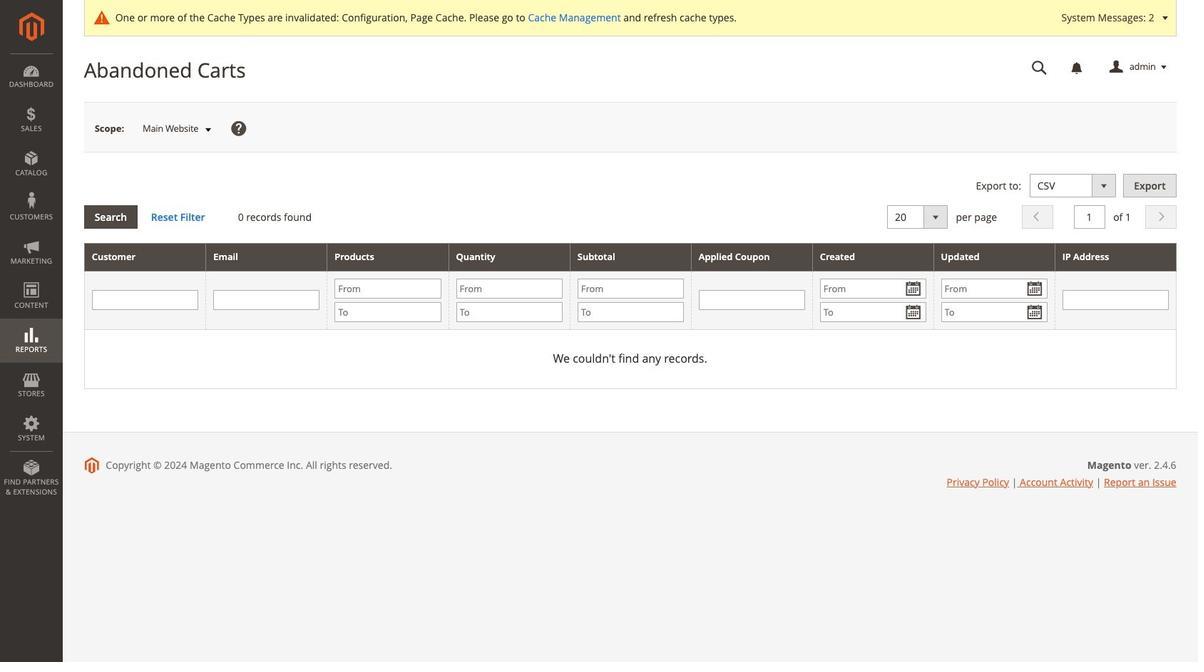 Task type: locate. For each thing, give the bounding box(es) containing it.
2 horizontal spatial to text field
[[941, 302, 1047, 322]]

3 from text field from the left
[[820, 279, 926, 299]]

To text field
[[335, 302, 441, 322], [456, 302, 563, 322], [941, 302, 1047, 322]]

4 from text field from the left
[[941, 279, 1047, 299]]

1 from text field from the left
[[456, 279, 563, 299]]

To text field
[[577, 302, 684, 322], [820, 302, 926, 322]]

1 to text field from the left
[[335, 302, 441, 322]]

0 horizontal spatial to text field
[[577, 302, 684, 322]]

From text field
[[456, 279, 563, 299], [577, 279, 684, 299], [820, 279, 926, 299], [941, 279, 1047, 299]]

From text field
[[335, 279, 441, 299]]

from text field for 1st to text box from the left
[[577, 279, 684, 299]]

None text field
[[1022, 55, 1057, 80], [1074, 206, 1105, 229], [92, 291, 199, 311], [213, 291, 320, 311], [1022, 55, 1057, 80], [1074, 206, 1105, 229], [92, 291, 199, 311], [213, 291, 320, 311]]

2 from text field from the left
[[577, 279, 684, 299]]

1 horizontal spatial to text field
[[456, 302, 563, 322]]

from text field for 3rd to text field from left
[[941, 279, 1047, 299]]

menu bar
[[0, 53, 63, 504]]

0 horizontal spatial to text field
[[335, 302, 441, 322]]

1 horizontal spatial to text field
[[820, 302, 926, 322]]

None text field
[[699, 291, 805, 311], [1062, 291, 1169, 311], [699, 291, 805, 311], [1062, 291, 1169, 311]]



Task type: describe. For each thing, give the bounding box(es) containing it.
from text field for 2nd to text field from the left
[[456, 279, 563, 299]]

2 to text field from the left
[[456, 302, 563, 322]]

1 to text field from the left
[[577, 302, 684, 322]]

from text field for first to text box from right
[[820, 279, 926, 299]]

2 to text field from the left
[[820, 302, 926, 322]]

3 to text field from the left
[[941, 302, 1047, 322]]

magento admin panel image
[[19, 12, 44, 41]]



